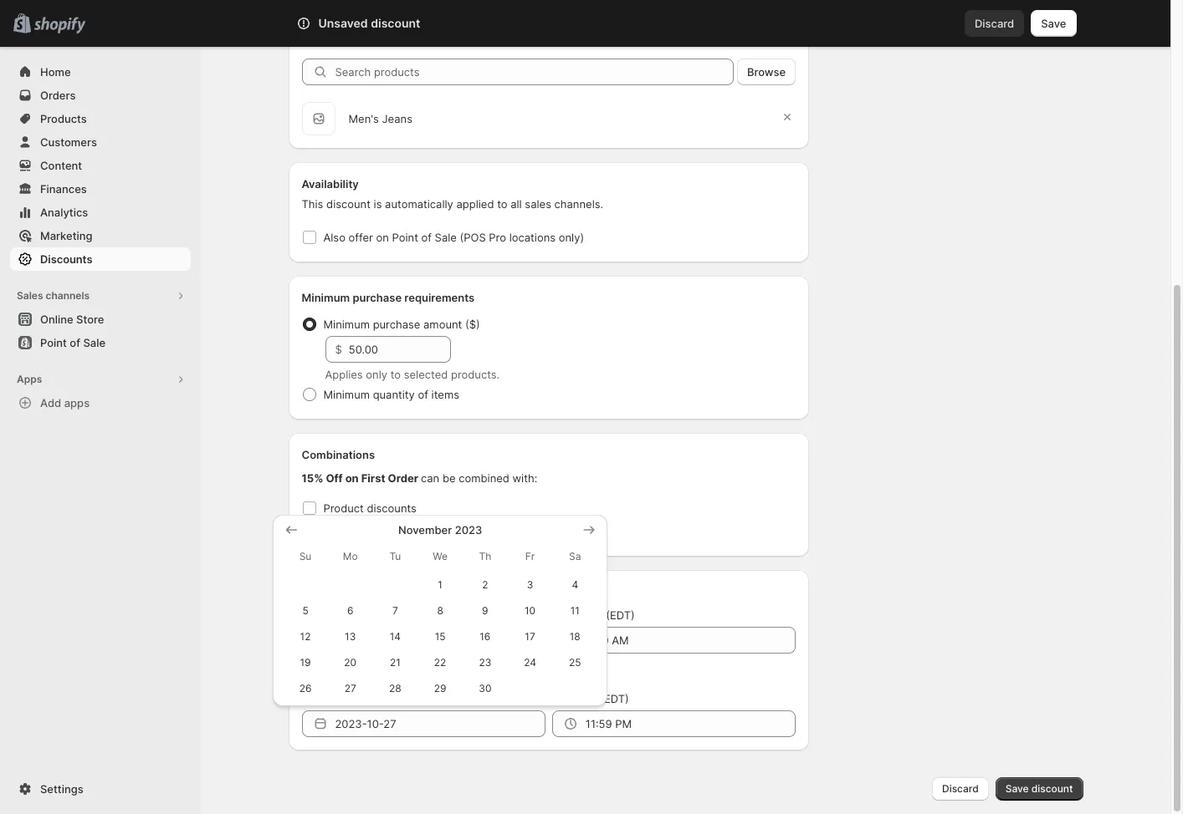 Task type: locate. For each thing, give the bounding box(es) containing it.
1 vertical spatial (edt)
[[600, 693, 629, 706]]

with:
[[513, 472, 537, 485]]

1 vertical spatial discard button
[[932, 778, 989, 802]]

end for end time (edt)
[[552, 693, 572, 706]]

4 button
[[553, 572, 598, 598]]

collections
[[368, 3, 423, 17]]

grid containing november
[[283, 522, 598, 702]]

discard button left save button
[[965, 10, 1024, 37]]

discounts up tu
[[371, 525, 421, 539]]

23
[[479, 657, 491, 669]]

point down online on the left top
[[40, 336, 67, 350]]

discount inside availability this discount is automatically applied to all sales channels.
[[326, 197, 371, 211]]

date left 21
[[366, 666, 389, 679]]

1
[[438, 579, 443, 592]]

1 vertical spatial specific
[[323, 27, 365, 40]]

1 horizontal spatial point
[[392, 231, 418, 244]]

products link
[[10, 107, 191, 131]]

finances
[[40, 182, 87, 196]]

1 horizontal spatial start
[[552, 609, 577, 622]]

time down 25 button in the bottom of the page
[[575, 693, 597, 706]]

start for start time (edt)
[[552, 609, 577, 622]]

27
[[344, 683, 356, 695]]

1 vertical spatial time
[[575, 693, 597, 706]]

1 vertical spatial point
[[40, 336, 67, 350]]

to left all
[[497, 197, 507, 211]]

set end date
[[323, 666, 389, 679]]

only
[[366, 368, 387, 382]]

1 end from the left
[[302, 693, 321, 706]]

is left automatically
[[374, 197, 382, 211]]

1 vertical spatial discount
[[326, 197, 371, 211]]

0 horizontal spatial on
[[345, 472, 359, 485]]

discard left save discount
[[942, 783, 979, 796]]

1 vertical spatial sale
[[83, 336, 105, 350]]

start up 12 button
[[302, 609, 327, 622]]

discard for save
[[975, 17, 1014, 30]]

customers
[[40, 136, 97, 149]]

on right off
[[345, 472, 359, 485]]

23 button
[[463, 650, 508, 676]]

2 horizontal spatial discount
[[1031, 783, 1073, 796]]

0 vertical spatial discard
[[975, 17, 1014, 30]]

of down the online store
[[70, 336, 80, 350]]

specific down specific collections
[[323, 27, 365, 40]]

discount is not active yet
[[836, 3, 966, 17]]

items
[[431, 388, 459, 402]]

end time (edt)
[[552, 693, 629, 706]]

start for start date
[[302, 609, 327, 622]]

1 start from the left
[[302, 609, 327, 622]]

1 horizontal spatial on
[[376, 231, 389, 244]]

on right offer
[[376, 231, 389, 244]]

(edt) for start time (edt)
[[606, 609, 635, 622]]

0 vertical spatial is
[[884, 3, 893, 17]]

19 button
[[283, 650, 328, 676]]

10
[[525, 605, 536, 617]]

automatically
[[385, 197, 453, 211]]

purchase
[[353, 291, 402, 305], [373, 318, 420, 331]]

$
[[335, 343, 342, 356]]

not
[[896, 3, 912, 17]]

2 vertical spatial minimum
[[323, 388, 370, 402]]

21
[[390, 657, 401, 669]]

1 horizontal spatial to
[[497, 197, 507, 211]]

su
[[299, 551, 312, 563]]

0 vertical spatial discount
[[371, 16, 420, 30]]

to
[[497, 197, 507, 211], [390, 368, 401, 382]]

end down 25 button in the bottom of the page
[[552, 693, 572, 706]]

0 vertical spatial point
[[392, 231, 418, 244]]

1 vertical spatial to
[[390, 368, 401, 382]]

date up 13
[[330, 609, 353, 622]]

end date
[[302, 693, 347, 706]]

tuesday element
[[373, 542, 418, 572]]

1 horizontal spatial is
[[884, 3, 893, 17]]

(edt)
[[606, 609, 635, 622], [600, 693, 629, 706]]

home
[[40, 65, 71, 79]]

applied
[[456, 197, 494, 211]]

time right 11
[[581, 609, 603, 622]]

minimum purchase requirements
[[302, 291, 475, 305]]

0 vertical spatial to
[[497, 197, 507, 211]]

End time (EDT) text field
[[586, 711, 796, 738]]

1 vertical spatial discard
[[942, 783, 979, 796]]

add apps
[[40, 397, 90, 410]]

1 vertical spatial on
[[345, 472, 359, 485]]

th
[[479, 551, 491, 563]]

analytics
[[40, 206, 88, 219]]

0 horizontal spatial discount
[[326, 197, 371, 211]]

discounts for product discounts
[[367, 502, 417, 515]]

discard right yet
[[975, 17, 1014, 30]]

(pos
[[460, 231, 486, 244]]

date
[[330, 609, 353, 622], [366, 666, 389, 679], [324, 693, 347, 706]]

2 vertical spatial discount
[[1031, 783, 1073, 796]]

20 button
[[328, 650, 373, 676]]

start up 18 in the left of the page
[[552, 609, 577, 622]]

products.
[[451, 368, 500, 382]]

grid
[[283, 522, 598, 702]]

online store link
[[10, 308, 191, 331]]

sunday element
[[283, 542, 328, 572]]

0 horizontal spatial sale
[[83, 336, 105, 350]]

time
[[581, 609, 603, 622], [575, 693, 597, 706]]

1 vertical spatial purchase
[[373, 318, 420, 331]]

availability
[[302, 177, 359, 191]]

0 vertical spatial minimum
[[302, 291, 350, 305]]

(edt) for end time (edt)
[[600, 693, 629, 706]]

point inside button
[[40, 336, 67, 350]]

time for end
[[575, 693, 597, 706]]

0 horizontal spatial is
[[374, 197, 382, 211]]

shopify image
[[34, 17, 86, 34]]

1 vertical spatial minimum
[[323, 318, 370, 331]]

2 start from the left
[[552, 609, 577, 622]]

discard button left save discount button
[[932, 778, 989, 802]]

22 button
[[418, 650, 463, 676]]

is left not
[[884, 3, 893, 17]]

product discounts
[[323, 502, 417, 515]]

15% off on first order can be combined with:
[[302, 472, 537, 485]]

channels.
[[554, 197, 603, 211]]

purchase up minimum purchase amount ($)
[[353, 291, 402, 305]]

of down automatically
[[421, 231, 432, 244]]

date down set
[[324, 693, 347, 706]]

1 vertical spatial save
[[1005, 783, 1029, 796]]

2 specific from the top
[[323, 27, 365, 40]]

point of sale button
[[0, 331, 201, 355]]

orders link
[[10, 84, 191, 107]]

specific products
[[323, 27, 413, 40]]

shipping
[[323, 525, 368, 539]]

0 vertical spatial (edt)
[[606, 609, 635, 622]]

12
[[300, 631, 311, 643]]

1 vertical spatial discounts
[[371, 525, 421, 539]]

of
[[421, 231, 432, 244], [70, 336, 80, 350], [418, 388, 428, 402]]

0 vertical spatial save
[[1041, 17, 1066, 30]]

1 horizontal spatial discount
[[371, 16, 420, 30]]

sale inside button
[[83, 336, 105, 350]]

minimum
[[302, 291, 350, 305], [323, 318, 370, 331], [323, 388, 370, 402]]

0 vertical spatial specific
[[323, 3, 365, 17]]

start time (edt)
[[552, 609, 635, 622]]

7 button
[[373, 598, 418, 624]]

15%
[[302, 472, 323, 485]]

16 button
[[463, 624, 508, 650]]

1 horizontal spatial end
[[552, 693, 572, 706]]

0 vertical spatial sale
[[435, 231, 457, 244]]

2 vertical spatial date
[[324, 693, 347, 706]]

sale left (pos
[[435, 231, 457, 244]]

20
[[344, 657, 357, 669]]

26 button
[[283, 676, 328, 702]]

0 horizontal spatial to
[[390, 368, 401, 382]]

8
[[437, 605, 443, 617]]

offer
[[349, 231, 373, 244]]

discounts for shipping discounts
[[371, 525, 421, 539]]

13 button
[[328, 624, 373, 650]]

0 horizontal spatial end
[[302, 693, 321, 706]]

14 button
[[373, 624, 418, 650]]

1 horizontal spatial save
[[1041, 17, 1066, 30]]

discard
[[975, 17, 1014, 30], [942, 783, 979, 796]]

end down the 19 button
[[302, 693, 321, 706]]

0 horizontal spatial save
[[1005, 783, 1029, 796]]

be
[[442, 472, 456, 485]]

purchase up $ 'text field'
[[373, 318, 420, 331]]

save for save
[[1041, 17, 1066, 30]]

analytics link
[[10, 201, 191, 224]]

apps
[[17, 373, 42, 386]]

start
[[302, 609, 327, 622], [552, 609, 577, 622]]

$ text field
[[349, 336, 451, 363]]

purchase for amount
[[373, 318, 420, 331]]

0 vertical spatial on
[[376, 231, 389, 244]]

0 vertical spatial discard button
[[965, 10, 1024, 37]]

0 vertical spatial date
[[330, 609, 353, 622]]

jeans
[[382, 112, 412, 126]]

28
[[389, 683, 401, 695]]

0 horizontal spatial start
[[302, 609, 327, 622]]

finances link
[[10, 177, 191, 201]]

discounts up shipping discounts
[[367, 502, 417, 515]]

1 vertical spatial of
[[70, 336, 80, 350]]

specific up specific products
[[323, 3, 365, 17]]

0 vertical spatial time
[[581, 609, 603, 622]]

2 button
[[463, 572, 508, 598]]

1 vertical spatial date
[[366, 666, 389, 679]]

point down automatically
[[392, 231, 418, 244]]

2 end from the left
[[552, 693, 572, 706]]

5
[[302, 605, 308, 617]]

discounts
[[367, 502, 417, 515], [371, 525, 421, 539]]

0 vertical spatial discounts
[[367, 502, 417, 515]]

0 horizontal spatial point
[[40, 336, 67, 350]]

point of sale link
[[10, 331, 191, 355]]

thursday element
[[463, 542, 508, 572]]

1 specific from the top
[[323, 3, 365, 17]]

1 horizontal spatial sale
[[435, 231, 457, 244]]

availability this discount is automatically applied to all sales channels.
[[302, 177, 603, 211]]

4
[[572, 579, 578, 592]]

16
[[480, 631, 491, 643]]

of down selected
[[418, 388, 428, 402]]

discount inside save discount button
[[1031, 783, 1073, 796]]

sale down store
[[83, 336, 105, 350]]

1 vertical spatial is
[[374, 197, 382, 211]]

0 vertical spatial purchase
[[353, 291, 402, 305]]

to right only
[[390, 368, 401, 382]]



Task type: describe. For each thing, give the bounding box(es) containing it.
sales channels button
[[10, 284, 191, 308]]

time for start
[[581, 609, 603, 622]]

discard button for save discount
[[932, 778, 989, 802]]

unsaved discount
[[318, 16, 420, 30]]

End date text field
[[335, 711, 545, 738]]

wednesday element
[[418, 542, 463, 572]]

14
[[390, 631, 401, 643]]

specific collections
[[323, 3, 423, 17]]

24
[[524, 657, 536, 669]]

only)
[[559, 231, 584, 244]]

apps
[[64, 397, 90, 410]]

1 button
[[418, 572, 463, 598]]

settings
[[40, 783, 83, 797]]

active
[[916, 3, 946, 17]]

end for end date
[[302, 693, 321, 706]]

sales
[[525, 197, 551, 211]]

6 button
[[328, 598, 373, 624]]

specific for specific collections
[[323, 3, 365, 17]]

to inside availability this discount is automatically applied to all sales channels.
[[497, 197, 507, 211]]

discount for save discount
[[1031, 783, 1073, 796]]

this
[[302, 197, 323, 211]]

selected
[[404, 368, 448, 382]]

minimum for minimum purchase amount ($)
[[323, 318, 370, 331]]

pro
[[489, 231, 506, 244]]

5 button
[[283, 598, 328, 624]]

applies only to selected products.
[[325, 368, 500, 382]]

monday element
[[328, 542, 373, 572]]

minimum for minimum quantity of items
[[323, 388, 370, 402]]

3
[[527, 579, 533, 592]]

apps button
[[10, 368, 191, 392]]

november
[[398, 524, 452, 537]]

we
[[433, 551, 448, 563]]

off
[[326, 472, 343, 485]]

minimum purchase amount ($)
[[323, 318, 480, 331]]

marketing link
[[10, 224, 191, 248]]

($)
[[465, 318, 480, 331]]

8 button
[[418, 598, 463, 624]]

online store button
[[0, 308, 201, 331]]

yet
[[949, 3, 966, 17]]

friday element
[[508, 542, 553, 572]]

online store
[[40, 313, 104, 326]]

save discount
[[1005, 783, 1073, 796]]

discard for save discount
[[942, 783, 979, 796]]

tu
[[389, 551, 401, 563]]

save for save discount
[[1005, 783, 1029, 796]]

shipping discounts
[[323, 525, 421, 539]]

minimum for minimum purchase requirements
[[302, 291, 350, 305]]

amount
[[423, 318, 462, 331]]

date for start date
[[330, 609, 353, 622]]

content
[[40, 159, 82, 172]]

is inside availability this discount is automatically applied to all sales channels.
[[374, 197, 382, 211]]

Start time (EDT) text field
[[586, 628, 796, 654]]

Search products text field
[[335, 59, 734, 85]]

25 button
[[553, 650, 598, 676]]

21 button
[[373, 650, 418, 676]]

products
[[40, 112, 87, 126]]

sales channels
[[17, 289, 90, 302]]

set
[[323, 666, 341, 679]]

fr
[[525, 551, 535, 563]]

store
[[76, 313, 104, 326]]

orders
[[40, 89, 76, 102]]

purchase for requirements
[[353, 291, 402, 305]]

save button
[[1031, 10, 1076, 37]]

of inside button
[[70, 336, 80, 350]]

men's
[[348, 112, 379, 126]]

18
[[570, 631, 580, 643]]

15 button
[[418, 624, 463, 650]]

discount for unsaved discount
[[371, 16, 420, 30]]

products
[[368, 27, 413, 40]]

29
[[434, 683, 446, 695]]

also
[[323, 231, 345, 244]]

discounts link
[[10, 248, 191, 271]]

combinations
[[302, 448, 375, 462]]

saturday element
[[553, 542, 598, 572]]

requirements
[[404, 291, 475, 305]]

locations
[[509, 231, 556, 244]]

specific for specific products
[[323, 27, 365, 40]]

26
[[299, 683, 312, 695]]

discounts
[[40, 253, 92, 266]]

unsaved
[[318, 16, 368, 30]]

browse button
[[737, 59, 796, 85]]

19
[[300, 657, 311, 669]]

0 vertical spatial of
[[421, 231, 432, 244]]

channels
[[46, 289, 90, 302]]

11
[[570, 605, 580, 617]]

2 vertical spatial of
[[418, 388, 428, 402]]

combined
[[459, 472, 509, 485]]

discount
[[836, 3, 881, 17]]

2023
[[455, 524, 482, 537]]

7
[[392, 605, 398, 617]]

on for offer
[[376, 231, 389, 244]]

content link
[[10, 154, 191, 177]]

discard button for save
[[965, 10, 1024, 37]]

date for end date
[[324, 693, 347, 706]]

end
[[344, 666, 363, 679]]

17
[[525, 631, 535, 643]]

9
[[482, 605, 488, 617]]

on for off
[[345, 472, 359, 485]]

add apps button
[[10, 392, 191, 415]]

24 button
[[508, 650, 553, 676]]

start date
[[302, 609, 353, 622]]



Task type: vqa. For each thing, say whether or not it's contained in the screenshot.


